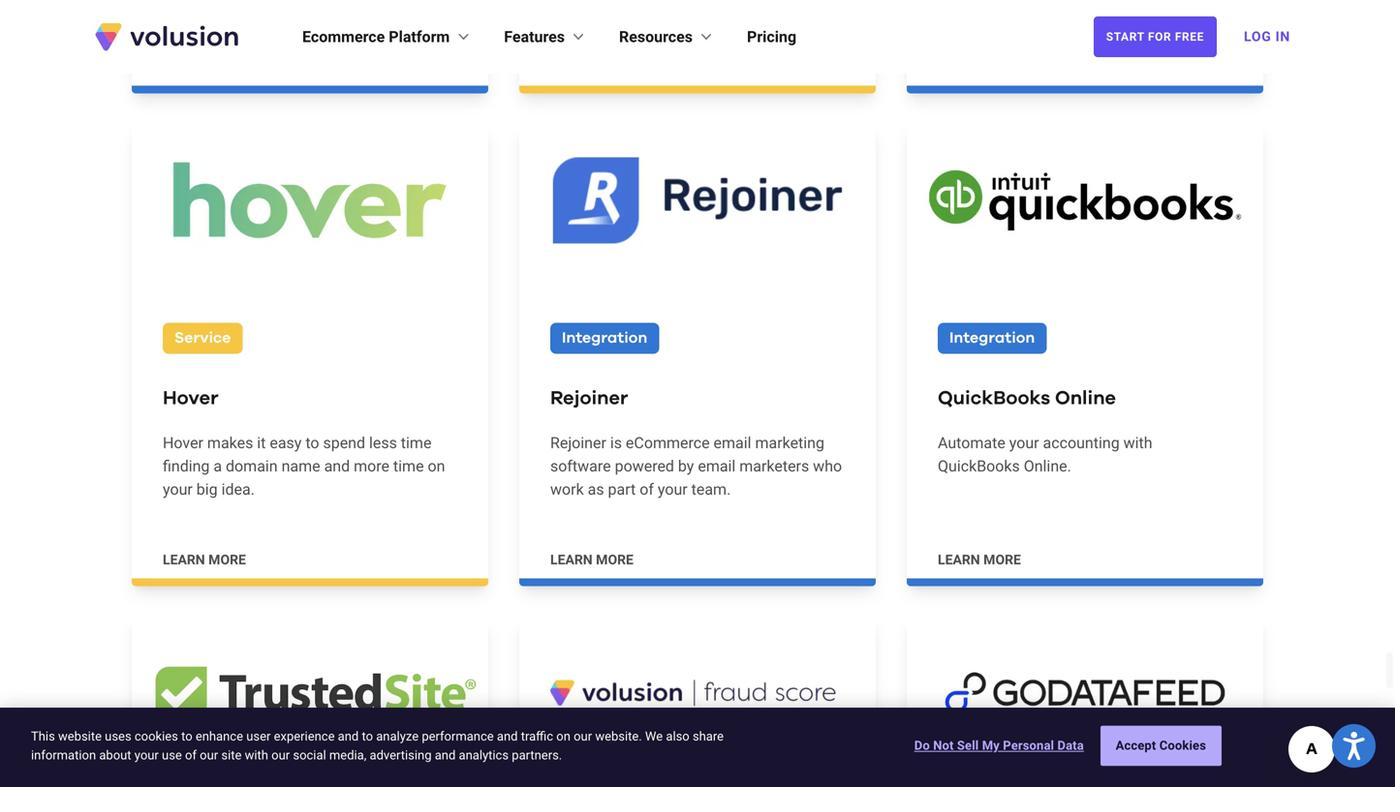 Task type: vqa. For each thing, say whether or not it's contained in the screenshot.


Task type: describe. For each thing, give the bounding box(es) containing it.
on inside hover makes it easy to spend less time finding a domain name and more time on your big idea.
[[428, 457, 445, 476]]

less
[[369, 434, 397, 452]]

enhance
[[196, 730, 243, 744]]

to for enhance
[[181, 730, 192, 744]]

service
[[174, 331, 231, 346]]

site
[[221, 749, 242, 763]]

information
[[31, 749, 96, 763]]

analyze
[[376, 730, 419, 744]]

learn more button for rejoiner
[[550, 551, 634, 570]]

your inside automate your accounting with quickbooks online.
[[1010, 434, 1039, 452]]

platform
[[389, 28, 450, 46]]

online.
[[1024, 457, 1072, 476]]

1 horizontal spatial our
[[272, 749, 290, 763]]

powered
[[615, 457, 674, 476]]

1 vertical spatial email
[[698, 457, 736, 476]]

start for free
[[1106, 30, 1205, 44]]

a
[[214, 457, 222, 476]]

godatafeed image
[[907, 618, 1264, 769]]

this
[[31, 730, 55, 744]]

accounting
[[1043, 434, 1120, 452]]

performance
[[422, 730, 494, 744]]

for
[[1148, 30, 1172, 44]]

advertising
[[370, 749, 432, 763]]

software
[[550, 457, 611, 476]]

personal
[[1003, 739, 1055, 754]]

also
[[666, 730, 690, 744]]

privacy alert dialog
[[0, 708, 1396, 788]]

ecommerce platform button
[[302, 25, 473, 48]]

start
[[1106, 30, 1145, 44]]

finding
[[163, 457, 210, 476]]

2 horizontal spatial to
[[362, 730, 373, 744]]

rejoiner is ecommerce email marketing software powered by email marketers who work as part of your team.
[[550, 434, 842, 499]]

learn more for hover
[[163, 552, 246, 568]]

in
[[1276, 29, 1291, 45]]

work
[[550, 480, 584, 499]]

learn more for rejoiner
[[550, 552, 634, 568]]

more for rejoiner
[[596, 552, 634, 568]]

open accessibe: accessibility options, statement and help image
[[1344, 733, 1365, 761]]

data
[[1058, 739, 1084, 754]]

and up media,
[[338, 730, 359, 744]]

big
[[197, 480, 218, 499]]

of inside this website uses cookies to enhance user experience and to analyze performance and traffic on our website. we also share information about your use of our site with our social media, advertising and analytics partners.
[[185, 749, 197, 763]]

use
[[162, 749, 182, 763]]

cookies
[[1160, 739, 1207, 754]]

resources button
[[619, 25, 716, 48]]

who
[[813, 457, 842, 476]]

online
[[1055, 389, 1116, 408]]

0 vertical spatial time
[[401, 434, 432, 452]]

is
[[610, 434, 622, 452]]

marketing
[[755, 434, 825, 452]]

we
[[645, 730, 663, 744]]

domain
[[226, 457, 278, 476]]

1 vertical spatial time
[[393, 457, 424, 476]]

with inside this website uses cookies to enhance user experience and to analyze performance and traffic on our website. we also share information about your use of our site with our social media, advertising and analytics partners.
[[245, 749, 268, 763]]

my
[[982, 739, 1000, 754]]

automate your accounting with quickbooks online.
[[938, 434, 1153, 476]]

pricing link
[[747, 25, 797, 48]]

makes
[[207, 434, 253, 452]]

rejoiner for rejoiner
[[550, 389, 628, 408]]

spend
[[323, 434, 365, 452]]

features button
[[504, 25, 588, 48]]

ecommerce
[[626, 434, 710, 452]]

about
[[99, 749, 131, 763]]

1 quickbooks from the top
[[938, 389, 1051, 408]]

rejoiner image
[[519, 125, 876, 276]]

resources
[[619, 28, 693, 46]]

website.
[[595, 730, 642, 744]]

do not sell my personal data
[[915, 739, 1084, 754]]

with inside automate your accounting with quickbooks online.
[[1124, 434, 1153, 452]]

to for spend
[[306, 434, 319, 452]]

and down performance
[[435, 749, 456, 763]]



Task type: locate. For each thing, give the bounding box(es) containing it.
email up marketers
[[714, 434, 752, 452]]

your inside this website uses cookies to enhance user experience and to analyze performance and traffic on our website. we also share information about your use of our site with our social media, advertising and analytics partners.
[[134, 749, 159, 763]]

free
[[1175, 30, 1205, 44]]

more inside hover makes it easy to spend less time finding a domain name and more time on your big idea.
[[354, 457, 390, 476]]

team.
[[692, 480, 731, 499]]

and down spend
[[324, 457, 350, 476]]

1 learn more from the left
[[163, 552, 246, 568]]

learn for rejoiner
[[550, 552, 593, 568]]

on
[[428, 457, 445, 476], [557, 730, 571, 744]]

2 horizontal spatial our
[[574, 730, 592, 744]]

3 learn more from the left
[[938, 552, 1021, 568]]

uses
[[105, 730, 131, 744]]

integration for quickbooks online
[[950, 331, 1035, 346]]

your inside hover makes it easy to spend less time finding a domain name and more time on your big idea.
[[163, 480, 193, 499]]

quickbooks down automate
[[938, 457, 1020, 476]]

to inside hover makes it easy to spend less time finding a domain name and more time on your big idea.
[[306, 434, 319, 452]]

learn more button for quickbooks online
[[938, 551, 1021, 570]]

ecommerce platform
[[302, 28, 450, 46]]

our
[[574, 730, 592, 744], [200, 749, 218, 763], [272, 749, 290, 763]]

1 vertical spatial quickbooks
[[938, 457, 1020, 476]]

features
[[504, 28, 565, 46]]

it
[[257, 434, 266, 452]]

your
[[1010, 434, 1039, 452], [163, 480, 193, 499], [658, 480, 688, 499], [134, 749, 159, 763]]

learn more button
[[163, 551, 246, 570], [550, 551, 634, 570], [938, 551, 1021, 570]]

marketers
[[740, 457, 809, 476]]

our left website.
[[574, 730, 592, 744]]

2 horizontal spatial learn more
[[938, 552, 1021, 568]]

learn more for quickbooks online
[[938, 552, 1021, 568]]

1 horizontal spatial of
[[640, 480, 654, 499]]

to
[[306, 434, 319, 452], [181, 730, 192, 744], [362, 730, 373, 744]]

1 learn more button from the left
[[163, 551, 246, 570]]

1 horizontal spatial to
[[306, 434, 319, 452]]

0 horizontal spatial to
[[181, 730, 192, 744]]

media,
[[329, 749, 367, 763]]

automate
[[938, 434, 1006, 452]]

hover makes it easy to spend less time finding a domain name and more time on your big idea.
[[163, 434, 445, 499]]

experience
[[274, 730, 335, 744]]

with
[[1124, 434, 1153, 452], [245, 749, 268, 763]]

1 horizontal spatial integration
[[950, 331, 1035, 346]]

our down enhance
[[200, 749, 218, 763]]

1 horizontal spatial with
[[1124, 434, 1153, 452]]

2 learn from the left
[[550, 552, 593, 568]]

0 vertical spatial of
[[640, 480, 654, 499]]

do
[[915, 739, 930, 754]]

learn for quickbooks online
[[938, 552, 980, 568]]

do not sell my personal data button
[[915, 728, 1084, 766]]

your down cookies
[[134, 749, 159, 763]]

this website uses cookies to enhance user experience and to analyze performance and traffic on our website. we also share information about your use of our site with our social media, advertising and analytics partners.
[[31, 730, 724, 763]]

rejoiner up is
[[550, 389, 628, 408]]

partners.
[[512, 749, 562, 763]]

hover for hover
[[163, 389, 219, 408]]

quickbooks inside automate your accounting with quickbooks online.
[[938, 457, 1020, 476]]

2 quickbooks from the top
[[938, 457, 1020, 476]]

rejoiner up the software
[[550, 434, 607, 452]]

time
[[401, 434, 432, 452], [393, 457, 424, 476]]

cookies
[[135, 730, 178, 744]]

and inside hover makes it easy to spend less time finding a domain name and more time on your big idea.
[[324, 457, 350, 476]]

sell
[[957, 739, 979, 754]]

rejoiner inside rejoiner is ecommerce email marketing software powered by email marketers who work as part of your team.
[[550, 434, 607, 452]]

quickbooks
[[938, 389, 1051, 408], [938, 457, 1020, 476]]

hover image
[[132, 125, 488, 276]]

accept cookies button
[[1101, 727, 1222, 767]]

integration
[[562, 331, 648, 346], [950, 331, 1035, 346]]

1 horizontal spatial learn more button
[[550, 551, 634, 570]]

more for quickbooks online
[[984, 552, 1021, 568]]

email up team.
[[698, 457, 736, 476]]

on inside this website uses cookies to enhance user experience and to analyze performance and traffic on our website. we also share information about your use of our site with our social media, advertising and analytics partners.
[[557, 730, 571, 744]]

idea.
[[222, 480, 255, 499]]

analytics
[[459, 749, 509, 763]]

not
[[933, 739, 954, 754]]

0 vertical spatial with
[[1124, 434, 1153, 452]]

2 horizontal spatial learn more button
[[938, 551, 1021, 570]]

to up media,
[[362, 730, 373, 744]]

with right accounting
[[1124, 434, 1153, 452]]

and
[[324, 457, 350, 476], [338, 730, 359, 744], [497, 730, 518, 744], [435, 749, 456, 763]]

0 horizontal spatial on
[[428, 457, 445, 476]]

0 horizontal spatial learn more
[[163, 552, 246, 568]]

2 horizontal spatial learn
[[938, 552, 980, 568]]

1 horizontal spatial learn more
[[550, 552, 634, 568]]

pricing
[[747, 28, 797, 46]]

hover inside hover makes it easy to spend less time finding a domain name and more time on your big idea.
[[163, 434, 203, 452]]

to up name
[[306, 434, 319, 452]]

1 hover from the top
[[163, 389, 219, 408]]

1 vertical spatial hover
[[163, 434, 203, 452]]

email
[[714, 434, 752, 452], [698, 457, 736, 476]]

share
[[693, 730, 724, 744]]

log
[[1244, 29, 1272, 45]]

user
[[246, 730, 271, 744]]

accept
[[1116, 739, 1157, 754]]

quickbooks up automate
[[938, 389, 1051, 408]]

log in link
[[1233, 16, 1302, 58]]

more for hover
[[209, 552, 246, 568]]

time right less
[[401, 434, 432, 452]]

1 learn from the left
[[163, 552, 205, 568]]

hover
[[163, 389, 219, 408], [163, 434, 203, 452]]

0 vertical spatial on
[[428, 457, 445, 476]]

accept cookies
[[1116, 739, 1207, 754]]

learn for hover
[[163, 552, 205, 568]]

name
[[282, 457, 320, 476]]

website
[[58, 730, 102, 744]]

by
[[678, 457, 694, 476]]

0 vertical spatial email
[[714, 434, 752, 452]]

our left social on the left bottom of the page
[[272, 749, 290, 763]]

learn
[[163, 552, 205, 568], [550, 552, 593, 568], [938, 552, 980, 568]]

of inside rejoiner is ecommerce email marketing software powered by email marketers who work as part of your team.
[[640, 480, 654, 499]]

0 horizontal spatial with
[[245, 749, 268, 763]]

your down finding
[[163, 480, 193, 499]]

trustedsite image
[[132, 618, 488, 769]]

your down by
[[658, 480, 688, 499]]

easy
[[270, 434, 302, 452]]

of down powered on the bottom of the page
[[640, 480, 654, 499]]

hover up makes
[[163, 389, 219, 408]]

part
[[608, 480, 636, 499]]

as
[[588, 480, 604, 499]]

log in
[[1244, 29, 1291, 45]]

traffic
[[521, 730, 553, 744]]

rejoiner
[[550, 389, 628, 408], [550, 434, 607, 452]]

of
[[640, 480, 654, 499], [185, 749, 197, 763]]

integration for rejoiner
[[562, 331, 648, 346]]

time down less
[[393, 457, 424, 476]]

learn more
[[163, 552, 246, 568], [550, 552, 634, 568], [938, 552, 1021, 568]]

0 vertical spatial rejoiner
[[550, 389, 628, 408]]

3 learn more button from the left
[[938, 551, 1021, 570]]

with down the user
[[245, 749, 268, 763]]

and left the traffic
[[497, 730, 518, 744]]

quickbooks online
[[938, 389, 1116, 408]]

start for free link
[[1094, 16, 1217, 57]]

1 horizontal spatial learn
[[550, 552, 593, 568]]

2 learn more button from the left
[[550, 551, 634, 570]]

to up use
[[181, 730, 192, 744]]

social
[[293, 749, 326, 763]]

1 vertical spatial of
[[185, 749, 197, 763]]

1 integration from the left
[[562, 331, 648, 346]]

0 vertical spatial quickbooks
[[938, 389, 1051, 408]]

volusion fraud score image
[[519, 618, 876, 769]]

0 horizontal spatial learn
[[163, 552, 205, 568]]

learn more button for hover
[[163, 551, 246, 570]]

more
[[354, 457, 390, 476], [209, 552, 246, 568], [596, 552, 634, 568], [984, 552, 1021, 568]]

1 vertical spatial on
[[557, 730, 571, 744]]

2 hover from the top
[[163, 434, 203, 452]]

your up online.
[[1010, 434, 1039, 452]]

2 integration from the left
[[950, 331, 1035, 346]]

0 horizontal spatial our
[[200, 749, 218, 763]]

1 vertical spatial with
[[245, 749, 268, 763]]

1 rejoiner from the top
[[550, 389, 628, 408]]

1 vertical spatial rejoiner
[[550, 434, 607, 452]]

quickbooks online image
[[907, 125, 1264, 276]]

of right use
[[185, 749, 197, 763]]

1 horizontal spatial on
[[557, 730, 571, 744]]

hover for hover makes it easy to spend less time finding a domain name and more time on your big idea.
[[163, 434, 203, 452]]

3 learn from the left
[[938, 552, 980, 568]]

your inside rejoiner is ecommerce email marketing software powered by email marketers who work as part of your team.
[[658, 480, 688, 499]]

0 horizontal spatial integration
[[562, 331, 648, 346]]

rejoiner for rejoiner is ecommerce email marketing software powered by email marketers who work as part of your team.
[[550, 434, 607, 452]]

0 horizontal spatial learn more button
[[163, 551, 246, 570]]

2 rejoiner from the top
[[550, 434, 607, 452]]

0 horizontal spatial of
[[185, 749, 197, 763]]

0 vertical spatial hover
[[163, 389, 219, 408]]

ecommerce
[[302, 28, 385, 46]]

hover up finding
[[163, 434, 203, 452]]

2 learn more from the left
[[550, 552, 634, 568]]



